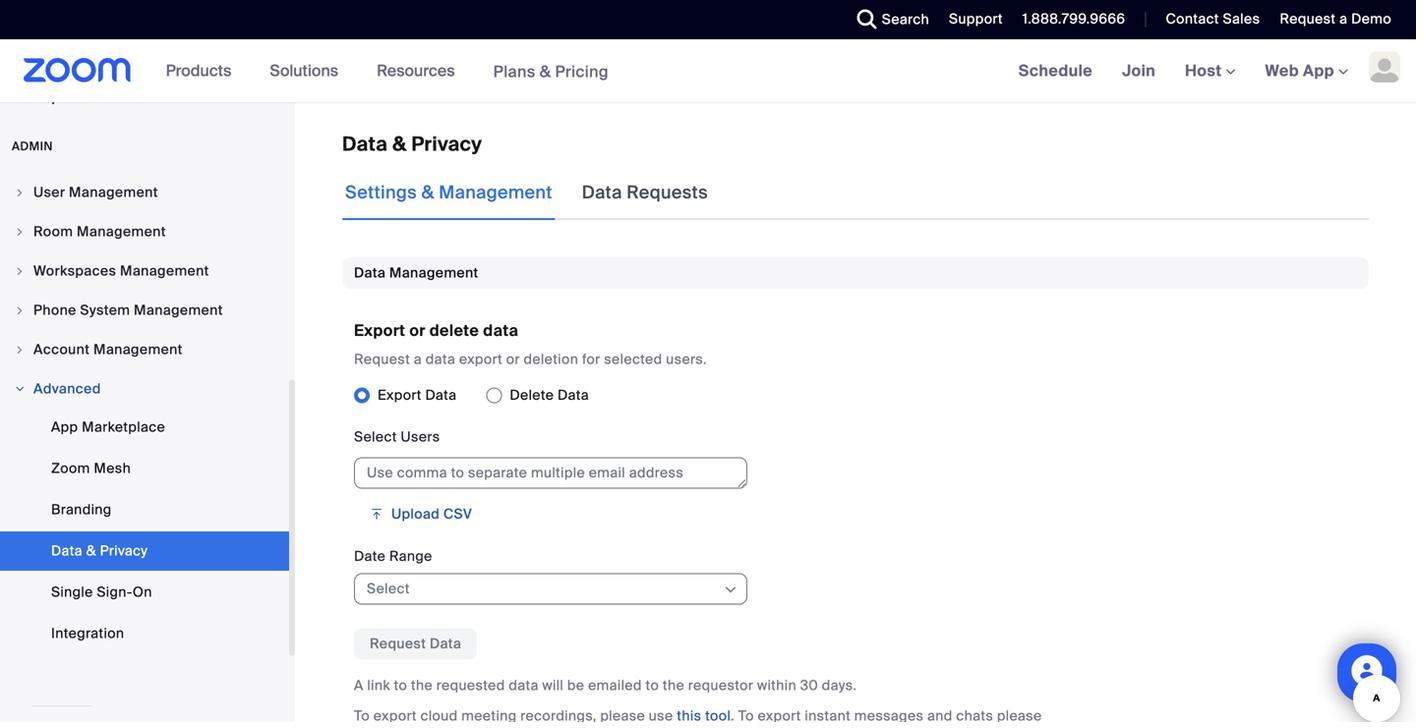 Task type: locate. For each thing, give the bounding box(es) containing it.
data down export or delete data
[[426, 351, 455, 369]]

1 vertical spatial a
[[414, 351, 422, 369]]

4 right image from the top
[[14, 305, 26, 317]]

request up link
[[370, 635, 426, 654]]

select inside dropdown button
[[367, 580, 410, 599]]

1 horizontal spatial to
[[646, 677, 659, 695]]

user management menu item
[[0, 174, 289, 211]]

1 vertical spatial export
[[378, 387, 422, 405]]

plans & pricing link
[[493, 61, 609, 82], [493, 61, 609, 82]]

the down request data button
[[411, 677, 433, 695]]

right image left account
[[14, 344, 26, 356]]

0 horizontal spatial privacy
[[100, 542, 148, 561]]

to right link
[[394, 677, 407, 695]]

select button
[[367, 575, 722, 604]]

1 right image from the top
[[14, 187, 26, 199]]

settings
[[345, 181, 417, 204]]

right image left room
[[14, 226, 26, 238]]

advanced menu item
[[0, 371, 289, 408]]

export inside option group
[[378, 387, 422, 405]]

marketplace
[[82, 418, 165, 437]]

requested
[[436, 677, 505, 695]]

data & privacy
[[342, 132, 482, 157], [51, 542, 148, 561]]

delete data
[[510, 387, 589, 405]]

delete
[[510, 387, 554, 405]]

upload csv button
[[354, 499, 488, 531]]

1 horizontal spatial or
[[506, 351, 520, 369]]

request for request a data export or deletion for selected users.
[[354, 351, 410, 369]]

right image for room management
[[14, 226, 26, 238]]

plans
[[493, 61, 536, 82]]

solutions
[[270, 60, 338, 81]]

data & privacy up single sign-on
[[51, 542, 148, 561]]

export
[[459, 351, 503, 369]]

upload alt thin image
[[370, 505, 384, 525]]

the left "requestor"
[[663, 677, 685, 695]]

workspaces management menu item
[[0, 253, 289, 290]]

app right the web
[[1303, 60, 1335, 81]]

single
[[51, 584, 93, 602]]

csv
[[443, 506, 472, 524]]

data up "export"
[[483, 321, 519, 341]]

export for export data
[[378, 387, 422, 405]]

data
[[483, 321, 519, 341], [426, 351, 455, 369], [509, 677, 539, 695]]

room management menu item
[[0, 213, 289, 251]]

0 horizontal spatial app
[[51, 418, 78, 437]]

plans & pricing
[[493, 61, 609, 82]]

select
[[354, 428, 397, 447], [367, 580, 410, 599]]

date
[[354, 548, 386, 566]]

app marketplace link
[[0, 408, 289, 447]]

users
[[401, 428, 440, 447]]

Select Users text field
[[354, 458, 747, 489]]

the
[[411, 677, 433, 695], [663, 677, 685, 695]]

right image inside phone system management menu item
[[14, 305, 26, 317]]

room management
[[33, 223, 166, 241]]

right image left advanced
[[14, 384, 26, 395]]

or right "export"
[[506, 351, 520, 369]]

0 vertical spatial select
[[354, 428, 397, 447]]

request up "web app" "dropdown button"
[[1280, 10, 1336, 28]]

users.
[[666, 351, 707, 369]]

1 right image from the top
[[14, 344, 26, 356]]

data management
[[354, 264, 479, 282]]

0 vertical spatial privacy
[[411, 132, 482, 157]]

1.888.799.9666 button
[[1008, 0, 1130, 39], [1023, 10, 1125, 28]]

0 horizontal spatial or
[[409, 321, 426, 341]]

upload
[[391, 506, 440, 524]]

2 right image from the top
[[14, 384, 26, 395]]

1 to from the left
[[394, 677, 407, 695]]

export
[[354, 321, 405, 341], [378, 387, 422, 405]]

data down for in the left of the page
[[558, 387, 589, 405]]

or left delete
[[409, 321, 426, 341]]

1 vertical spatial app
[[51, 418, 78, 437]]

on
[[133, 584, 152, 602]]

0 vertical spatial right image
[[14, 344, 26, 356]]

will
[[542, 677, 564, 695]]

a
[[1340, 10, 1348, 28], [414, 351, 422, 369]]

request
[[1280, 10, 1336, 28], [354, 351, 410, 369], [370, 635, 426, 654]]

2 the from the left
[[663, 677, 685, 695]]

data & privacy link
[[0, 532, 289, 571]]

for
[[582, 351, 600, 369]]

data left the requests
[[582, 181, 622, 204]]

& right settings
[[422, 181, 434, 204]]

demo
[[1351, 10, 1392, 28]]

request a demo link
[[1265, 0, 1416, 39], [1280, 10, 1392, 28]]

0 vertical spatial data
[[483, 321, 519, 341]]

products button
[[166, 39, 240, 102]]

& right plans
[[540, 61, 551, 82]]

reports link
[[0, 78, 289, 117]]

workspaces management
[[33, 262, 209, 280]]

solutions button
[[270, 39, 347, 102]]

integration link
[[0, 615, 289, 654]]

& inside product information 'navigation'
[[540, 61, 551, 82]]

privacy
[[411, 132, 482, 157], [100, 542, 148, 561]]

request for request data
[[370, 635, 426, 654]]

requests
[[627, 181, 708, 204]]

0 vertical spatial export
[[354, 321, 405, 341]]

data
[[342, 132, 388, 157], [582, 181, 622, 204], [354, 264, 386, 282], [425, 387, 457, 405], [558, 387, 589, 405], [51, 542, 83, 561], [430, 635, 461, 654]]

meetings navigation
[[1004, 39, 1416, 104]]

mesh
[[94, 460, 131, 478]]

zoom logo image
[[24, 58, 131, 83]]

to right "emailed"
[[646, 677, 659, 695]]

data up 'requested'
[[430, 635, 461, 654]]

pricing
[[555, 61, 609, 82]]

0 vertical spatial app
[[1303, 60, 1335, 81]]

management
[[439, 181, 552, 204], [69, 183, 158, 202], [77, 223, 166, 241], [120, 262, 209, 280], [389, 264, 479, 282], [134, 301, 223, 320], [93, 341, 183, 359]]

1 horizontal spatial data & privacy
[[342, 132, 482, 157]]

upload csv
[[391, 506, 472, 524]]

settings & management tab
[[342, 165, 555, 220]]

privacy up settings & management
[[411, 132, 482, 157]]

date range
[[354, 548, 432, 566]]

products
[[166, 60, 232, 81]]

right image left user
[[14, 187, 26, 199]]

right image left the phone
[[14, 305, 26, 317]]

app
[[1303, 60, 1335, 81], [51, 418, 78, 437]]

0 horizontal spatial data & privacy
[[51, 542, 148, 561]]

request a data export or deletion for selected users. option group
[[354, 380, 1369, 412]]

data left will
[[509, 677, 539, 695]]

right image left workspaces
[[14, 266, 26, 277]]

selected
[[604, 351, 662, 369]]

& down branding
[[86, 542, 96, 561]]

a down export or delete data
[[414, 351, 422, 369]]

app down advanced
[[51, 418, 78, 437]]

right image inside the workspaces management menu item
[[14, 266, 26, 277]]

right image inside account management menu item
[[14, 344, 26, 356]]

single sign-on
[[51, 584, 152, 602]]

link
[[367, 677, 390, 695]]

1 horizontal spatial a
[[1340, 10, 1348, 28]]

select left users
[[354, 428, 397, 447]]

side navigation navigation
[[0, 0, 295, 723]]

data down settings
[[354, 264, 386, 282]]

support
[[949, 10, 1003, 28]]

1 vertical spatial privacy
[[100, 542, 148, 561]]

contact sales link
[[1151, 0, 1265, 39], [1166, 10, 1260, 28]]

range
[[389, 548, 432, 566]]

support link
[[934, 0, 1008, 39], [949, 10, 1003, 28]]

management inside tab
[[439, 181, 552, 204]]

host button
[[1185, 60, 1236, 81]]

2 vertical spatial request
[[370, 635, 426, 654]]

export down the data management
[[354, 321, 405, 341]]

phone system management menu item
[[0, 292, 289, 329]]

1 horizontal spatial app
[[1303, 60, 1335, 81]]

0 vertical spatial data & privacy
[[342, 132, 482, 157]]

contact sales
[[1166, 10, 1260, 28]]

right image inside advanced menu item
[[14, 384, 26, 395]]

request up export data
[[354, 351, 410, 369]]

2 right image from the top
[[14, 226, 26, 238]]

right image inside the user management menu item
[[14, 187, 26, 199]]

0 vertical spatial a
[[1340, 10, 1348, 28]]

1 vertical spatial data & privacy
[[51, 542, 148, 561]]

export up "select users" in the left of the page
[[378, 387, 422, 405]]

30
[[800, 677, 818, 695]]

1 vertical spatial right image
[[14, 384, 26, 395]]

select users
[[354, 428, 440, 447]]

& inside tab
[[422, 181, 434, 204]]

zoom
[[51, 460, 90, 478]]

1 horizontal spatial the
[[663, 677, 685, 695]]

1 vertical spatial select
[[367, 580, 410, 599]]

0 horizontal spatial the
[[411, 677, 433, 695]]

data & privacy inside data & privacy link
[[51, 542, 148, 561]]

0 vertical spatial request
[[1280, 10, 1336, 28]]

data inside button
[[430, 635, 461, 654]]

right image
[[14, 344, 26, 356], [14, 384, 26, 395]]

right image inside room management menu item
[[14, 226, 26, 238]]

1 horizontal spatial privacy
[[411, 132, 482, 157]]

right image for advanced
[[14, 384, 26, 395]]

1 the from the left
[[411, 677, 433, 695]]

a for demo
[[1340, 10, 1348, 28]]

right image
[[14, 187, 26, 199], [14, 226, 26, 238], [14, 266, 26, 277], [14, 305, 26, 317]]

select for select
[[367, 580, 410, 599]]

single sign-on link
[[0, 573, 289, 613]]

web
[[1265, 60, 1299, 81]]

user
[[33, 183, 65, 202]]

data requests
[[582, 181, 708, 204]]

to
[[394, 677, 407, 695], [646, 677, 659, 695]]

data up single
[[51, 542, 83, 561]]

a left 'demo'
[[1340, 10, 1348, 28]]

1 vertical spatial request
[[354, 351, 410, 369]]

banner
[[0, 39, 1416, 104]]

right image for workspaces management
[[14, 266, 26, 277]]

host
[[1185, 60, 1226, 81]]

3 right image from the top
[[14, 266, 26, 277]]

request for request a demo
[[1280, 10, 1336, 28]]

data & privacy up settings
[[342, 132, 482, 157]]

show options image
[[723, 583, 739, 599]]

privacy up sign-
[[100, 542, 148, 561]]

data up settings
[[342, 132, 388, 157]]

management inside menu item
[[93, 341, 183, 359]]

& inside 'advanced' menu
[[86, 542, 96, 561]]

account management menu item
[[0, 331, 289, 369]]

select down 'date range'
[[367, 580, 410, 599]]

0 horizontal spatial a
[[414, 351, 422, 369]]

select for select users
[[354, 428, 397, 447]]

user management
[[33, 183, 158, 202]]

system
[[80, 301, 130, 320]]

request inside request data button
[[370, 635, 426, 654]]

0 horizontal spatial to
[[394, 677, 407, 695]]



Task type: vqa. For each thing, say whether or not it's contained in the screenshot.
the rightmost the Privacy
yes



Task type: describe. For each thing, give the bounding box(es) containing it.
search button
[[843, 0, 934, 39]]

privacy inside 'advanced' menu
[[100, 542, 148, 561]]

admin
[[12, 139, 53, 154]]

join
[[1122, 60, 1156, 81]]

emailed
[[588, 677, 642, 695]]

sign-
[[97, 584, 133, 602]]

zoom mesh
[[51, 460, 131, 478]]

management for data management
[[389, 264, 479, 282]]

web app button
[[1265, 60, 1348, 81]]

phone system management
[[33, 301, 223, 320]]

integration
[[51, 625, 124, 643]]

resources
[[377, 60, 455, 81]]

tabs of privacy page tab list
[[342, 165, 711, 220]]

web app
[[1265, 60, 1335, 81]]

request data
[[370, 635, 461, 654]]

account
[[33, 341, 90, 359]]

within
[[757, 677, 797, 695]]

profile picture image
[[1369, 51, 1400, 83]]

search
[[882, 10, 929, 29]]

be
[[567, 677, 585, 695]]

days.
[[822, 677, 857, 695]]

admin menu menu
[[0, 174, 289, 658]]

delete
[[430, 321, 479, 341]]

app inside meetings navigation
[[1303, 60, 1335, 81]]

requestor
[[688, 677, 754, 695]]

export data
[[378, 387, 457, 405]]

export for export or delete data
[[354, 321, 405, 341]]

schedule
[[1019, 60, 1093, 81]]

zoom mesh link
[[0, 449, 289, 489]]

& up settings
[[393, 132, 407, 157]]

request a demo
[[1280, 10, 1392, 28]]

2 to from the left
[[646, 677, 659, 695]]

banner containing products
[[0, 39, 1416, 104]]

resources button
[[377, 39, 464, 102]]

contact
[[1166, 10, 1219, 28]]

right image for user management
[[14, 187, 26, 199]]

branding
[[51, 501, 112, 519]]

advanced menu
[[0, 408, 289, 656]]

request a data export or deletion for selected users.
[[354, 351, 707, 369]]

branding link
[[0, 491, 289, 530]]

2 vertical spatial data
[[509, 677, 539, 695]]

account management
[[33, 341, 183, 359]]

data inside tab
[[582, 181, 622, 204]]

a for data
[[414, 351, 422, 369]]

data up users
[[425, 387, 457, 405]]

1 vertical spatial data
[[426, 351, 455, 369]]

right image for phone system management
[[14, 305, 26, 317]]

room
[[33, 223, 73, 241]]

1 vertical spatial or
[[506, 351, 520, 369]]

management for user management
[[69, 183, 158, 202]]

reports
[[33, 88, 87, 106]]

right image for account management
[[14, 344, 26, 356]]

settings & management
[[345, 181, 552, 204]]

app inside 'advanced' menu
[[51, 418, 78, 437]]

deletion
[[524, 351, 578, 369]]

advanced
[[33, 380, 101, 398]]

schedule link
[[1004, 39, 1107, 102]]

product information navigation
[[151, 39, 623, 104]]

join link
[[1107, 39, 1170, 102]]

a
[[354, 677, 364, 695]]

a link to the requested data will be emailed to the requestor within 30 days.
[[354, 677, 857, 695]]

management for room management
[[77, 223, 166, 241]]

data requests tab
[[579, 165, 711, 220]]

management inside menu item
[[134, 301, 223, 320]]

management for account management
[[93, 341, 183, 359]]

export or delete data
[[354, 321, 519, 341]]

phone
[[33, 301, 76, 320]]

workspaces
[[33, 262, 116, 280]]

1.888.799.9666
[[1023, 10, 1125, 28]]

sales
[[1223, 10, 1260, 28]]

request data button
[[354, 629, 477, 660]]

0 vertical spatial or
[[409, 321, 426, 341]]

app marketplace
[[51, 418, 165, 437]]

data inside 'advanced' menu
[[51, 542, 83, 561]]

management for workspaces management
[[120, 262, 209, 280]]



